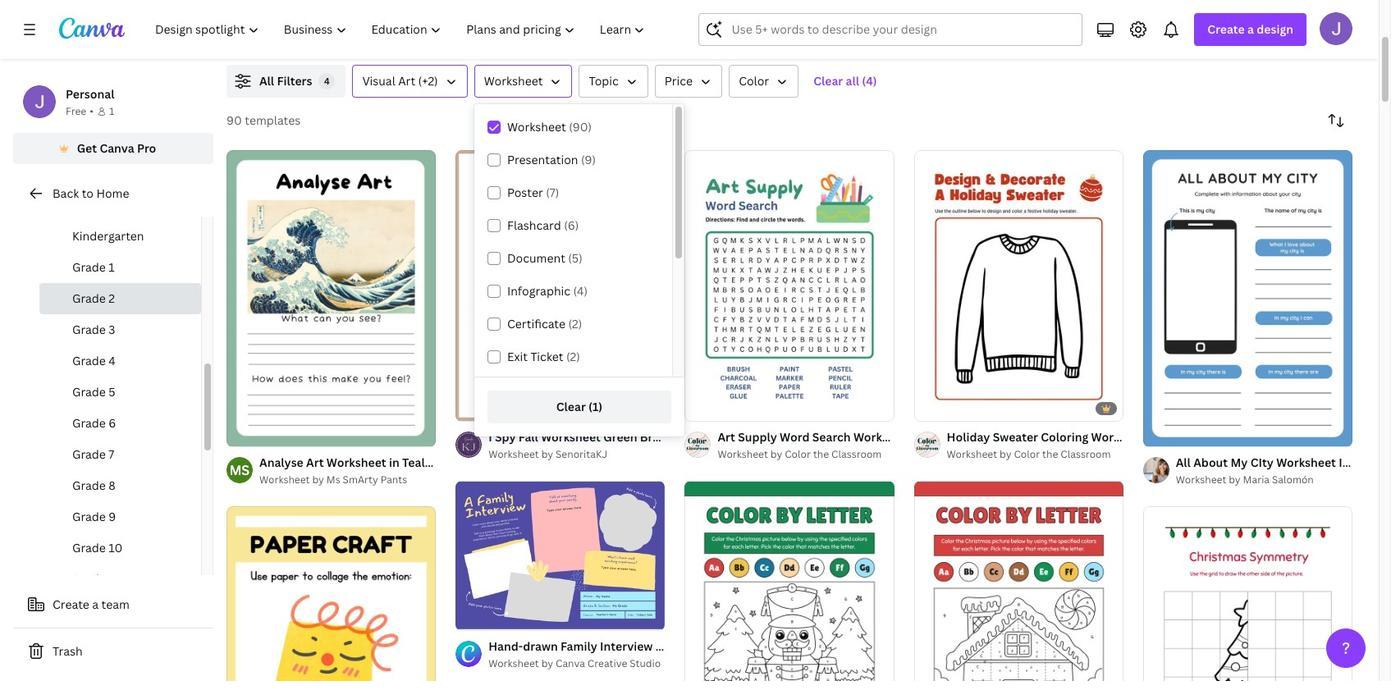 Task type: describe. For each thing, give the bounding box(es) containing it.
(7)
[[546, 185, 559, 200]]

grade 5 link
[[39, 377, 201, 408]]

interview
[[600, 638, 653, 654]]

analyse art worksheet in teal blue basic style worksheet by ms smarty pants
[[259, 455, 517, 487]]

visual art (+2)
[[362, 73, 438, 89]]

drawn
[[523, 638, 558, 654]]

by inside hand-drawn family interview activity digital worksheet worksheet by canva creative studio
[[542, 656, 553, 670]]

price button
[[655, 65, 723, 98]]

(5)
[[568, 250, 583, 266]]

poster
[[507, 185, 543, 200]]

create a design
[[1208, 21, 1294, 37]]

all about my city worksheet in white a link
[[1176, 454, 1392, 472]]

7
[[109, 447, 114, 462]]

school
[[95, 197, 132, 213]]

infographic
[[507, 283, 571, 299]]

personal
[[66, 86, 114, 102]]

grade for grade 7
[[72, 447, 106, 462]]

team
[[101, 597, 130, 613]]

of
[[245, 427, 254, 439]]

maria
[[1244, 473, 1270, 487]]

certificate
[[507, 316, 566, 332]]

exit ticket (2)
[[507, 349, 580, 365]]

back to home
[[53, 186, 129, 201]]

visual
[[362, 73, 396, 89]]

christmas coloring page activity worksheet in red and white festive and lined style image
[[914, 482, 1124, 681]]

i spy fall worksheet green brown image
[[456, 150, 665, 421]]

by inside all about my city worksheet in white a worksheet by maria salomón
[[1229, 473, 1241, 487]]

grade 6
[[72, 415, 116, 431]]

10
[[109, 540, 123, 556]]

pro
[[137, 140, 156, 156]]

hand-
[[489, 638, 523, 654]]

christmas coloring page activity worksheet in green and white festive and lined style image
[[685, 482, 895, 681]]

grade for grade 4
[[72, 353, 106, 369]]

topic
[[589, 73, 619, 89]]

3
[[109, 322, 115, 337]]

ms link
[[227, 457, 253, 484]]

spy
[[495, 430, 516, 445]]

activity
[[656, 638, 699, 654]]

4 filter options selected element
[[319, 73, 335, 89]]

jacob simon image
[[1320, 12, 1353, 45]]

analyse art worksheet in teal blue basic style image
[[227, 150, 436, 447]]

flashcard (6)
[[507, 218, 579, 233]]

grade 4
[[72, 353, 116, 369]]

1 for 1 of 2
[[238, 427, 243, 439]]

i
[[489, 430, 492, 445]]

trash link
[[13, 636, 213, 668]]

all
[[846, 73, 860, 89]]

clear (1)
[[556, 399, 603, 415]]

grade for grade 5
[[72, 384, 106, 400]]

salomón
[[1273, 473, 1314, 487]]

color for christmas coloring page activity worksheet in red and white festive and lined style 'image'
[[1014, 448, 1040, 462]]

grade 5
[[72, 384, 115, 400]]

(4) inside clear all (4) button
[[862, 73, 877, 89]]

grade 9
[[72, 509, 116, 525]]

in
[[1339, 455, 1350, 470]]

in
[[389, 455, 400, 470]]

christmas symmetry booklet worksheet in black and white hand drawn style image
[[1144, 507, 1353, 681]]

analyse art worksheet in teal blue basic style link
[[259, 454, 517, 472]]

the for christmas coloring page activity worksheet in green and white festive and lined style image's worksheet by color the classroom link
[[814, 448, 829, 462]]

grade 3 link
[[39, 314, 201, 346]]

get canva pro button
[[13, 133, 213, 164]]

(+2)
[[418, 73, 438, 89]]

grade 3
[[72, 322, 115, 337]]

worksheet by color the classroom for christmas coloring page activity worksheet in green and white festive and lined style image's worksheet by color the classroom link
[[718, 448, 882, 462]]

worksheet by color the classroom for worksheet by color the classroom link associated with christmas coloring page activity worksheet in red and white festive and lined style 'image'
[[947, 448, 1111, 462]]

city
[[1251, 455, 1274, 470]]

back
[[53, 186, 79, 201]]

art for visual
[[398, 73, 416, 89]]

get
[[77, 140, 97, 156]]

templates
[[245, 112, 301, 128]]

kindergarten link
[[39, 221, 201, 252]]

by inside analyse art worksheet in teal blue basic style worksheet by ms smarty pants
[[312, 473, 324, 487]]

price
[[665, 73, 693, 89]]

worksheet inside button
[[484, 73, 543, 89]]

grade 11 link
[[39, 564, 201, 595]]

1 of 2
[[238, 427, 261, 439]]

pants
[[381, 473, 407, 487]]

Search search field
[[732, 14, 1073, 45]]

grade for grade 1
[[72, 259, 106, 275]]

green
[[604, 430, 638, 445]]

ms
[[327, 473, 340, 487]]

i spy fall worksheet green brown link
[[489, 429, 676, 447]]

11
[[109, 571, 121, 587]]

(6)
[[564, 218, 579, 233]]

•
[[90, 104, 94, 118]]

my
[[1231, 455, 1248, 470]]

1 vertical spatial (2)
[[567, 349, 580, 365]]

1 vertical spatial 1
[[109, 259, 115, 275]]

all filters
[[259, 73, 312, 89]]

classroom for christmas coloring page activity worksheet in green and white festive and lined style image's worksheet by color the classroom link
[[832, 448, 882, 462]]

(90)
[[569, 119, 592, 135]]

exit
[[507, 349, 528, 365]]

free •
[[66, 104, 94, 118]]

a for team
[[92, 597, 99, 613]]

8
[[109, 478, 116, 493]]

flashcard
[[507, 218, 561, 233]]



Task type: locate. For each thing, give the bounding box(es) containing it.
grade 8 link
[[39, 470, 201, 502]]

create for create a team
[[53, 597, 89, 613]]

all for all filters
[[259, 73, 274, 89]]

senoritakj
[[556, 448, 608, 462]]

canva left pro on the top left
[[100, 140, 134, 156]]

clear inside "button"
[[556, 399, 586, 415]]

0 horizontal spatial worksheet by color the classroom link
[[718, 447, 895, 463]]

color for christmas coloring page activity worksheet in green and white festive and lined style image
[[785, 448, 811, 462]]

canva
[[100, 140, 134, 156], [556, 656, 585, 670]]

1 vertical spatial (4)
[[574, 283, 588, 299]]

1 horizontal spatial (4)
[[862, 73, 877, 89]]

design
[[1257, 21, 1294, 37]]

all about my city worksheet in white a worksheet by maria salomón
[[1176, 455, 1392, 487]]

0 horizontal spatial all
[[259, 73, 274, 89]]

worksheet by canva creative studio link
[[489, 656, 665, 672]]

1 vertical spatial art
[[306, 455, 324, 470]]

(9)
[[581, 152, 596, 167]]

ms smarty pants element
[[227, 457, 253, 484]]

grade 1 link
[[39, 252, 201, 283]]

1 horizontal spatial canva
[[556, 656, 585, 670]]

0 horizontal spatial 2
[[109, 291, 115, 306]]

worksheet by maria salomón link
[[1176, 472, 1353, 489]]

paper craft visual arts sel worksheet colorful transparent illustrations image
[[227, 507, 436, 681]]

grade left the 9
[[72, 509, 106, 525]]

worksheet by ms smarty pants link
[[259, 472, 436, 489]]

6 grade from the top
[[72, 415, 106, 431]]

0 vertical spatial art
[[398, 73, 416, 89]]

grade 6 link
[[39, 408, 201, 439]]

art inside button
[[398, 73, 416, 89]]

Sort by button
[[1320, 104, 1353, 137]]

top level navigation element
[[145, 13, 660, 46]]

1 horizontal spatial a
[[1248, 21, 1255, 37]]

grade 11
[[72, 571, 121, 587]]

0 horizontal spatial create
[[53, 597, 89, 613]]

0 vertical spatial create
[[1208, 21, 1245, 37]]

(2) right certificate
[[569, 316, 582, 332]]

home
[[96, 186, 129, 201]]

grade left 6
[[72, 415, 106, 431]]

0 vertical spatial canva
[[100, 140, 134, 156]]

0 horizontal spatial worksheet by color the classroom
[[718, 448, 882, 462]]

worksheet by senoritakj link
[[489, 447, 665, 463]]

art inside analyse art worksheet in teal blue basic style worksheet by ms smarty pants
[[306, 455, 324, 470]]

about
[[1194, 455, 1228, 470]]

1 down kindergarten
[[109, 259, 115, 275]]

a
[[1388, 455, 1392, 470]]

90 templates
[[227, 112, 301, 128]]

create inside button
[[53, 597, 89, 613]]

1 vertical spatial a
[[92, 597, 99, 613]]

presentation
[[507, 152, 578, 167]]

1 worksheet by color the classroom from the left
[[718, 448, 882, 462]]

7 grade from the top
[[72, 447, 106, 462]]

white
[[1353, 455, 1386, 470]]

(4) right all
[[862, 73, 877, 89]]

a inside dropdown button
[[1248, 21, 1255, 37]]

basic
[[456, 455, 486, 470]]

0 horizontal spatial (4)
[[574, 283, 588, 299]]

grade down grade 1 on the left of the page
[[72, 291, 106, 306]]

1 vertical spatial clear
[[556, 399, 586, 415]]

worksheet by color the classroom link for christmas coloring page activity worksheet in red and white festive and lined style 'image'
[[947, 447, 1124, 463]]

0 vertical spatial 4
[[324, 75, 330, 87]]

grade 8
[[72, 478, 116, 493]]

grade 4 link
[[39, 346, 201, 377]]

by
[[542, 448, 553, 462], [771, 448, 783, 462], [1000, 448, 1012, 462], [312, 473, 324, 487], [1229, 473, 1241, 487], [542, 656, 553, 670]]

0 horizontal spatial clear
[[556, 399, 586, 415]]

a inside button
[[92, 597, 99, 613]]

trash
[[53, 644, 83, 659]]

2 vertical spatial 1
[[238, 427, 243, 439]]

grade for grade 11
[[72, 571, 106, 587]]

0 horizontal spatial a
[[92, 597, 99, 613]]

grade left the 7
[[72, 447, 106, 462]]

1 horizontal spatial art
[[398, 73, 416, 89]]

creative
[[588, 656, 628, 670]]

document
[[507, 250, 566, 266]]

pre-school link
[[39, 190, 201, 221]]

2 grade from the top
[[72, 291, 106, 306]]

4 grade from the top
[[72, 353, 106, 369]]

1 horizontal spatial clear
[[814, 73, 843, 89]]

1 horizontal spatial worksheet by color the classroom link
[[947, 447, 1124, 463]]

0 horizontal spatial 4
[[109, 353, 116, 369]]

digital
[[702, 638, 739, 654]]

0 horizontal spatial canva
[[100, 140, 134, 156]]

presentation (9)
[[507, 152, 596, 167]]

grade 7 link
[[39, 439, 201, 470]]

11 grade from the top
[[72, 571, 106, 587]]

2 inside 1 of 2 'link'
[[256, 427, 261, 439]]

2 classroom from the left
[[1061, 448, 1111, 462]]

a for design
[[1248, 21, 1255, 37]]

2 up 3
[[109, 291, 115, 306]]

1 grade from the top
[[72, 259, 106, 275]]

ticket
[[531, 349, 564, 365]]

clear all (4) button
[[806, 65, 886, 98]]

1 the from the left
[[814, 448, 829, 462]]

0 vertical spatial (2)
[[569, 316, 582, 332]]

1 horizontal spatial all
[[1176, 455, 1191, 470]]

0 vertical spatial clear
[[814, 73, 843, 89]]

art for analyse
[[306, 455, 324, 470]]

grade left 10
[[72, 540, 106, 556]]

1 right • at the left top of page
[[109, 104, 114, 118]]

9
[[109, 509, 116, 525]]

2 the from the left
[[1043, 448, 1059, 462]]

10 grade from the top
[[72, 540, 106, 556]]

1 inside 'link'
[[238, 427, 243, 439]]

1 horizontal spatial create
[[1208, 21, 1245, 37]]

1 horizontal spatial the
[[1043, 448, 1059, 462]]

5 grade from the top
[[72, 384, 106, 400]]

0 vertical spatial all
[[259, 73, 274, 89]]

0 horizontal spatial color
[[739, 73, 769, 89]]

filters
[[277, 73, 312, 89]]

2 worksheet by color the classroom from the left
[[947, 448, 1111, 462]]

document (5)
[[507, 250, 583, 266]]

0 horizontal spatial art
[[306, 455, 324, 470]]

grade for grade 10
[[72, 540, 106, 556]]

0 horizontal spatial the
[[814, 448, 829, 462]]

style
[[488, 455, 517, 470]]

4 right filters
[[324, 75, 330, 87]]

1 left of
[[238, 427, 243, 439]]

grade up grade 2
[[72, 259, 106, 275]]

grade left 5
[[72, 384, 106, 400]]

0 horizontal spatial classroom
[[832, 448, 882, 462]]

art right the analyse
[[306, 455, 324, 470]]

all
[[259, 73, 274, 89], [1176, 455, 1191, 470]]

all left filters
[[259, 73, 274, 89]]

1 worksheet by color the classroom link from the left
[[718, 447, 895, 463]]

1 vertical spatial 2
[[256, 427, 261, 439]]

hand-drawn family interview activity digital worksheet image
[[456, 482, 665, 630]]

art left (+2) on the top left of the page
[[398, 73, 416, 89]]

get canva pro
[[77, 140, 156, 156]]

worksheet by color the classroom link for christmas coloring page activity worksheet in green and white festive and lined style image
[[718, 447, 895, 463]]

grade up create a team
[[72, 571, 106, 587]]

(2)
[[569, 316, 582, 332], [567, 349, 580, 365]]

canva inside button
[[100, 140, 134, 156]]

classroom for worksheet by color the classroom link associated with christmas coloring page activity worksheet in red and white festive and lined style 'image'
[[1061, 448, 1111, 462]]

all about my city worksheet in white and blue simple style image
[[1144, 150, 1353, 447]]

1
[[109, 104, 114, 118], [109, 259, 115, 275], [238, 427, 243, 439]]

smarty
[[343, 473, 378, 487]]

8 grade from the top
[[72, 478, 106, 493]]

canva inside hand-drawn family interview activity digital worksheet worksheet by canva creative studio
[[556, 656, 585, 670]]

grade 9 link
[[39, 502, 201, 533]]

grade 1
[[72, 259, 115, 275]]

1 horizontal spatial 2
[[256, 427, 261, 439]]

0 vertical spatial (4)
[[862, 73, 877, 89]]

0 vertical spatial 2
[[109, 291, 115, 306]]

0 vertical spatial 1
[[109, 104, 114, 118]]

1 classroom from the left
[[832, 448, 882, 462]]

1 horizontal spatial classroom
[[1061, 448, 1111, 462]]

fall
[[519, 430, 539, 445]]

(1)
[[589, 399, 603, 415]]

a
[[1248, 21, 1255, 37], [92, 597, 99, 613]]

grade for grade 2
[[72, 291, 106, 306]]

ms smarty pants image
[[227, 457, 253, 484]]

None search field
[[699, 13, 1083, 46]]

0 vertical spatial a
[[1248, 21, 1255, 37]]

9 grade from the top
[[72, 509, 106, 525]]

grade down grade 3
[[72, 353, 106, 369]]

worksheet (90)
[[507, 119, 592, 135]]

the for worksheet by color the classroom link associated with christmas coloring page activity worksheet in red and white festive and lined style 'image'
[[1043, 448, 1059, 462]]

3 grade from the top
[[72, 322, 106, 337]]

grade 2
[[72, 291, 115, 306]]

grade for grade 9
[[72, 509, 106, 525]]

color button
[[729, 65, 799, 98]]

all inside all about my city worksheet in white a worksheet by maria salomón
[[1176, 455, 1191, 470]]

create for create a design
[[1208, 21, 1245, 37]]

the
[[814, 448, 829, 462], [1043, 448, 1059, 462]]

grade left 3
[[72, 322, 106, 337]]

create
[[1208, 21, 1245, 37], [53, 597, 89, 613]]

holiday sweater coloring worksheet in colorful illustrated style image
[[914, 150, 1124, 421]]

create a team
[[53, 597, 130, 613]]

(2) right ticket
[[567, 349, 580, 365]]

clear left all
[[814, 73, 843, 89]]

all for all about my city worksheet in white a worksheet by maria salomón
[[1176, 455, 1191, 470]]

teal
[[402, 455, 425, 470]]

pre-
[[72, 197, 95, 213]]

a left design
[[1248, 21, 1255, 37]]

worksheet by color the classroom link
[[718, 447, 895, 463], [947, 447, 1124, 463]]

2 horizontal spatial color
[[1014, 448, 1040, 462]]

2 worksheet by color the classroom link from the left
[[947, 447, 1124, 463]]

create down grade 11
[[53, 597, 89, 613]]

1 vertical spatial create
[[53, 597, 89, 613]]

a left team
[[92, 597, 99, 613]]

1 vertical spatial all
[[1176, 455, 1191, 470]]

1 vertical spatial 4
[[109, 353, 116, 369]]

grade for grade 8
[[72, 478, 106, 493]]

1 horizontal spatial worksheet by color the classroom
[[947, 448, 1111, 462]]

clear left (1)
[[556, 399, 586, 415]]

1 for 1
[[109, 104, 114, 118]]

2 right of
[[256, 427, 261, 439]]

clear inside button
[[814, 73, 843, 89]]

grade for grade 6
[[72, 415, 106, 431]]

infographic (4)
[[507, 283, 588, 299]]

4 up 5
[[109, 353, 116, 369]]

canva down family
[[556, 656, 585, 670]]

family
[[561, 638, 598, 654]]

1 horizontal spatial color
[[785, 448, 811, 462]]

clear (1) button
[[488, 391, 672, 424]]

grade 10
[[72, 540, 123, 556]]

poster (7)
[[507, 185, 559, 200]]

i spy fall worksheet green brown worksheet by senoritakj
[[489, 430, 676, 462]]

1 vertical spatial canva
[[556, 656, 585, 670]]

clear
[[814, 73, 843, 89], [556, 399, 586, 415]]

(4) down (5)
[[574, 283, 588, 299]]

all left about
[[1176, 455, 1191, 470]]

create a design button
[[1195, 13, 1307, 46]]

color
[[739, 73, 769, 89], [785, 448, 811, 462], [1014, 448, 1040, 462]]

by inside the i spy fall worksheet green brown worksheet by senoritakj
[[542, 448, 553, 462]]

create inside dropdown button
[[1208, 21, 1245, 37]]

grade left 8
[[72, 478, 106, 493]]

grade 7
[[72, 447, 114, 462]]

grade
[[72, 259, 106, 275], [72, 291, 106, 306], [72, 322, 106, 337], [72, 353, 106, 369], [72, 384, 106, 400], [72, 415, 106, 431], [72, 447, 106, 462], [72, 478, 106, 493], [72, 509, 106, 525], [72, 540, 106, 556], [72, 571, 106, 587]]

color inside 'button'
[[739, 73, 769, 89]]

1 horizontal spatial 4
[[324, 75, 330, 87]]

create left design
[[1208, 21, 1245, 37]]

grade for grade 3
[[72, 322, 106, 337]]

grade 10 link
[[39, 533, 201, 564]]

clear for clear (1)
[[556, 399, 586, 415]]

clear for clear all (4)
[[814, 73, 843, 89]]

6
[[109, 415, 116, 431]]

art supply word search worksheet in red green illustrated style image
[[685, 150, 895, 421]]

hand-drawn family interview activity digital worksheet worksheet by canva creative studio
[[489, 638, 801, 670]]



Task type: vqa. For each thing, say whether or not it's contained in the screenshot.
lism
no



